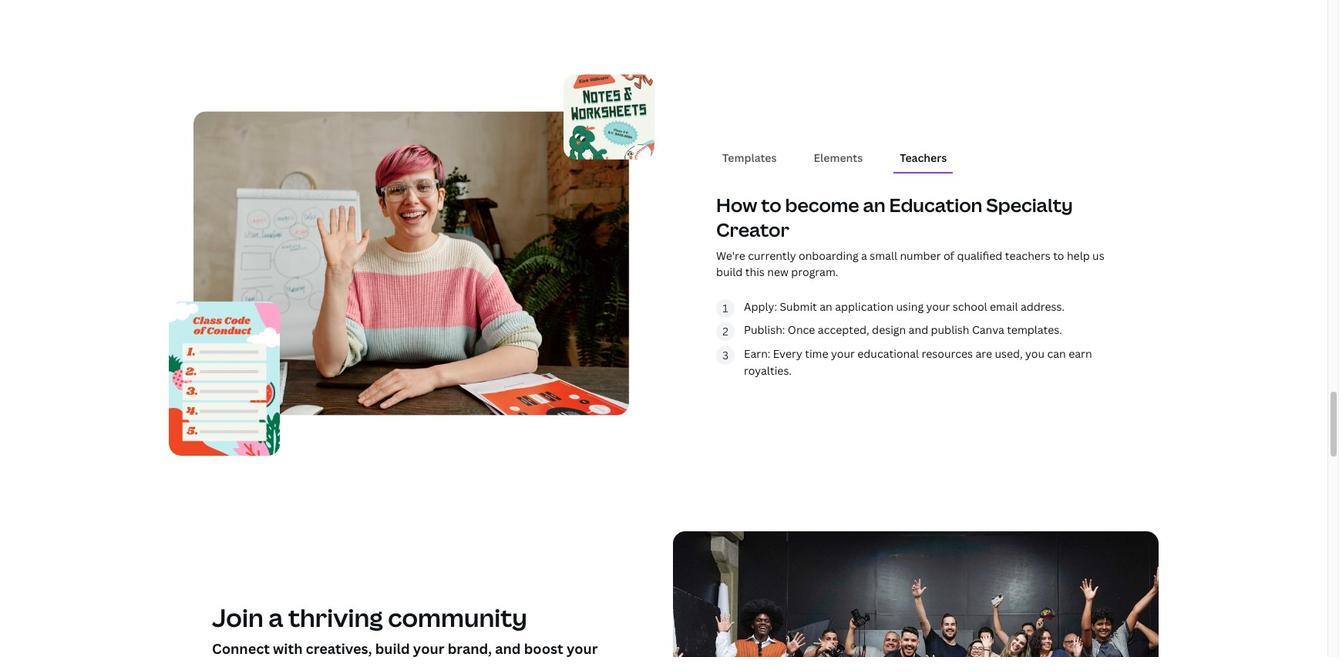 Task type: describe. For each thing, give the bounding box(es) containing it.
join a thriving community
[[212, 601, 528, 634]]

royalties.
[[744, 363, 792, 378]]

submit
[[780, 299, 817, 314]]

qualified
[[957, 248, 1003, 263]]

elements
[[814, 151, 863, 165]]

program.
[[792, 264, 839, 279]]

your inside earn: every time your educational resources are used, you can earn royalties.
[[831, 346, 855, 360]]

publish: once accepted, design and publish canva templates.
[[744, 322, 1063, 337]]

can
[[1048, 346, 1066, 360]]

education
[[890, 192, 983, 218]]

this
[[746, 264, 765, 279]]

elements button
[[808, 144, 869, 172]]

educational
[[858, 346, 919, 360]]

0 horizontal spatial a
[[269, 601, 283, 634]]

teachers
[[900, 151, 947, 165]]

how
[[716, 192, 758, 218]]

0 vertical spatial to
[[761, 192, 782, 218]]

are
[[976, 346, 993, 360]]

specialty
[[987, 192, 1073, 218]]

1 horizontal spatial your
[[927, 299, 950, 314]]

templates button
[[716, 144, 783, 172]]

new
[[768, 264, 789, 279]]

earn:
[[744, 346, 771, 360]]

how to become an education specialty creator we're currently onboarding a small number of qualified teachers to help us build this new program.
[[716, 192, 1105, 279]]

onboarding
[[799, 248, 859, 263]]

we're
[[716, 248, 746, 263]]

help
[[1067, 248, 1090, 263]]

of
[[944, 248, 955, 263]]

creator
[[716, 216, 790, 242]]

0 horizontal spatial an
[[820, 299, 833, 314]]

application
[[835, 299, 894, 314]]

join
[[212, 601, 264, 634]]

design
[[872, 322, 906, 337]]

a inside how to become an education specialty creator we're currently onboarding a small number of qualified teachers to help us build this new program.
[[862, 248, 868, 263]]



Task type: vqa. For each thing, say whether or not it's contained in the screenshot.
onboarding
yes



Task type: locate. For each thing, give the bounding box(es) containing it.
apply:
[[744, 299, 777, 314]]

every
[[773, 346, 803, 360]]

an
[[863, 192, 886, 218], [820, 299, 833, 314]]

1 vertical spatial an
[[820, 299, 833, 314]]

teachers button
[[894, 144, 953, 172]]

an up the small
[[863, 192, 886, 218]]

currently
[[748, 248, 796, 263]]

once
[[788, 322, 816, 337]]

1 horizontal spatial an
[[863, 192, 886, 218]]

1 vertical spatial to
[[1054, 248, 1065, 263]]

1 vertical spatial a
[[269, 601, 283, 634]]

to right how
[[761, 192, 782, 218]]

a
[[862, 248, 868, 263], [269, 601, 283, 634]]

your up publish
[[927, 299, 950, 314]]

and
[[909, 322, 929, 337]]

used,
[[995, 346, 1023, 360]]

0 vertical spatial your
[[927, 299, 950, 314]]

you
[[1026, 346, 1045, 360]]

number
[[900, 248, 941, 263]]

templates
[[723, 151, 777, 165]]

email
[[990, 299, 1018, 314]]

small
[[870, 248, 898, 263]]

become
[[785, 192, 860, 218]]

publish:
[[744, 322, 785, 337]]

a right the join
[[269, 601, 283, 634]]

canva
[[972, 322, 1005, 337]]

time
[[805, 346, 829, 360]]

resources
[[922, 346, 973, 360]]

an inside how to become an education specialty creator we're currently onboarding a small number of qualified teachers to help us build this new program.
[[863, 192, 886, 218]]

an right submit on the top of the page
[[820, 299, 833, 314]]

to left help
[[1054, 248, 1065, 263]]

1 vertical spatial your
[[831, 346, 855, 360]]

apply: submit an application using your school email address.
[[744, 299, 1065, 314]]

0 vertical spatial an
[[863, 192, 886, 218]]

0 horizontal spatial your
[[831, 346, 855, 360]]

a left the small
[[862, 248, 868, 263]]

using
[[897, 299, 924, 314]]

templates.
[[1007, 322, 1063, 337]]

1 horizontal spatial to
[[1054, 248, 1065, 263]]

your down accepted,
[[831, 346, 855, 360]]

accepted,
[[818, 322, 870, 337]]

build
[[716, 264, 743, 279]]

your
[[927, 299, 950, 314], [831, 346, 855, 360]]

us
[[1093, 248, 1105, 263]]

teachers
[[1006, 248, 1051, 263]]

address.
[[1021, 299, 1065, 314]]

thriving
[[288, 601, 383, 634]]

to
[[761, 192, 782, 218], [1054, 248, 1065, 263]]

community
[[388, 601, 528, 634]]

1 horizontal spatial a
[[862, 248, 868, 263]]

school
[[953, 299, 988, 314]]

publish
[[931, 322, 970, 337]]

0 vertical spatial a
[[862, 248, 868, 263]]

earn: every time your educational resources are used, you can earn royalties.
[[744, 346, 1093, 378]]

earn
[[1069, 346, 1093, 360]]

0 horizontal spatial to
[[761, 192, 782, 218]]



